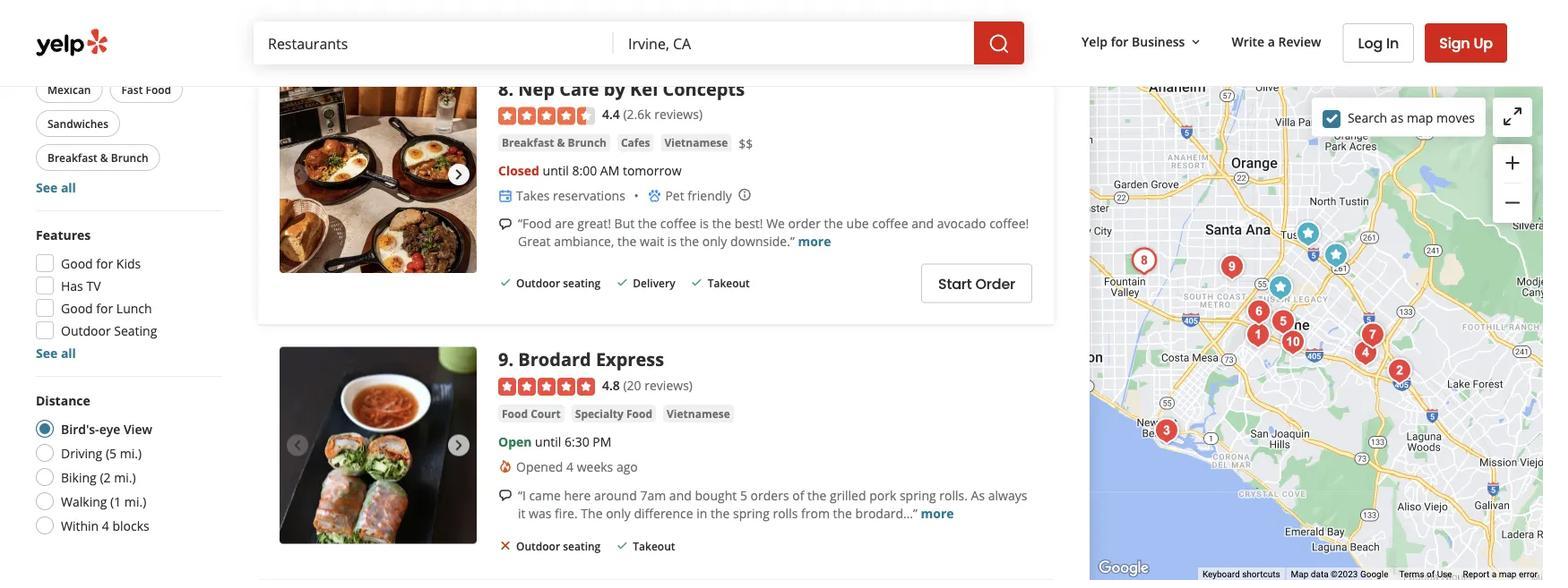 Task type: vqa. For each thing, say whether or not it's contained in the screenshot.
Nep Cafe by Kei Concepts icon
yes



Task type: describe. For each thing, give the bounding box(es) containing it.
outdoor for left 16 checkmark v2 image
[[516, 276, 560, 291]]

fast food
[[121, 82, 171, 97]]

concepts
[[663, 76, 745, 101]]

taco bell image
[[1263, 270, 1298, 306]]

the right in
[[711, 505, 730, 522]]

1 horizontal spatial breakfast & brunch button
[[498, 134, 610, 152]]

specialty food button
[[571, 405, 656, 423]]

terms of use link
[[1399, 570, 1452, 580]]

terms
[[1399, 570, 1424, 580]]

6:30
[[564, 433, 589, 450]]

16 checkmark v2 image for outdoor seating
[[498, 13, 513, 27]]

has
[[61, 277, 83, 294]]

(1
[[110, 493, 121, 510]]

google
[[1360, 570, 1388, 580]]

& for the right breakfast & brunch 'button'
[[557, 135, 565, 150]]

here
[[564, 487, 591, 504]]

was
[[529, 505, 552, 522]]

pet
[[665, 187, 684, 204]]

reviews) for 9 . brodard express
[[644, 377, 693, 394]]

the down the "but"
[[617, 233, 637, 250]]

opened 4 weeks ago
[[516, 458, 638, 475]]

it
[[518, 505, 526, 522]]

good for good for kids
[[61, 255, 93, 272]]

distance
[[36, 392, 90, 409]]

review
[[1278, 33, 1321, 50]]

2 outdoor seating from the top
[[516, 276, 601, 291]]

1 horizontal spatial food
[[502, 406, 528, 421]]

(20
[[623, 377, 641, 394]]

closed until 8:00 am tomorrow
[[498, 162, 682, 179]]

rolls
[[773, 505, 798, 522]]

4 for within
[[102, 517, 109, 534]]

"i came here around 7am and bought 5 orders of the grilled pork spring rolls. as always it was fire. the only difference in the spring rolls from the brodard…"
[[518, 487, 1027, 522]]

pm
[[593, 433, 611, 450]]

breakfast for the right breakfast & brunch 'button'
[[502, 135, 554, 150]]

breakfast for left breakfast & brunch 'button'
[[47, 150, 97, 165]]

driving (5 mi.)
[[61, 445, 142, 462]]

blocks
[[112, 517, 149, 534]]

food for specialty food
[[626, 406, 652, 421]]

more link for nep cafe by kei concepts
[[798, 233, 831, 250]]

seating
[[114, 322, 157, 339]]

use
[[1437, 570, 1452, 580]]

around
[[594, 487, 637, 504]]

map for moves
[[1407, 109, 1433, 126]]

always
[[988, 487, 1027, 504]]

best!
[[734, 215, 763, 232]]

cafes button
[[617, 134, 654, 152]]

reservations
[[553, 187, 625, 204]]

yelp for business
[[1082, 33, 1185, 50]]

1 vertical spatial spring
[[733, 505, 770, 522]]

report a map error
[[1463, 570, 1538, 580]]

16 takes reservations v2 image
[[498, 189, 513, 203]]

aria kitchen image
[[1240, 318, 1276, 353]]

0 vertical spatial takeout
[[708, 13, 750, 28]]

1 horizontal spatial nep cafe by kei concepts image
[[1126, 243, 1162, 279]]

order
[[975, 274, 1015, 294]]

more for 9 . brodard express
[[921, 505, 954, 522]]

$$
[[739, 135, 753, 152]]

1 coffee from the left
[[660, 215, 696, 232]]

2 vertical spatial takeout
[[633, 539, 675, 554]]

search image
[[988, 33, 1010, 55]]

all for features
[[61, 345, 76, 362]]

expand map image
[[1502, 106, 1523, 127]]

outdoor down good for lunch
[[61, 322, 111, 339]]

ago
[[616, 458, 638, 475]]

tv
[[86, 277, 101, 294]]

specialty food link
[[571, 405, 656, 423]]

(5
[[106, 445, 117, 462]]

9
[[498, 347, 508, 372]]

16 checkmark v2 image for delivery
[[615, 276, 629, 290]]

takes
[[516, 187, 550, 204]]

bought
[[695, 487, 737, 504]]

weeks
[[577, 458, 613, 475]]

brodard express image
[[280, 347, 477, 544]]

write a review
[[1232, 33, 1321, 50]]

0 horizontal spatial breakfast & brunch button
[[36, 144, 160, 171]]

map data ©2023 google
[[1291, 570, 1388, 580]]

downside."
[[730, 233, 795, 250]]

the up wait
[[638, 215, 657, 232]]

map
[[1291, 570, 1309, 580]]

by
[[604, 76, 625, 101]]

kids
[[116, 255, 141, 272]]

3 outdoor seating from the top
[[516, 539, 601, 554]]

avocado
[[937, 215, 986, 232]]

(2.6k
[[623, 106, 651, 123]]

sign
[[1439, 33, 1470, 53]]

16 checkmark v2 image for takeout
[[690, 276, 704, 290]]

great
[[518, 233, 551, 250]]

report
[[1463, 570, 1489, 580]]

. for 9
[[508, 347, 514, 372]]

sign up
[[1439, 33, 1493, 53]]

has tv
[[61, 277, 101, 294]]

pork
[[869, 487, 896, 504]]

for for business
[[1111, 33, 1128, 50]]

view
[[124, 421, 152, 438]]

burnt crumbs image
[[1382, 353, 1418, 389]]

1 vertical spatial takeout
[[708, 276, 750, 291]]

sandwiches button
[[36, 110, 120, 137]]

sandwiches
[[47, 116, 109, 131]]

1 horizontal spatial of
[[1427, 570, 1435, 580]]

write a review link
[[1224, 25, 1328, 57]]

log
[[1358, 33, 1383, 53]]

grilled
[[830, 487, 866, 504]]

group containing category
[[32, 47, 222, 196]]

vietnamese link for cafes
[[661, 134, 732, 152]]

4.8
[[602, 377, 620, 394]]

closed
[[498, 162, 539, 179]]

4.4 star rating image
[[498, 107, 595, 125]]

breakfast & brunch link
[[498, 134, 610, 152]]

of inside "i came here around 7am and bought 5 orders of the grilled pork spring rolls. as always it was fire. the only difference in the spring rolls from the brodard…"
[[792, 487, 804, 504]]

the left best!
[[712, 215, 731, 232]]

coffee!
[[989, 215, 1029, 232]]

4.4 (2.6k reviews)
[[602, 106, 703, 123]]

more link for brodard express
[[921, 505, 954, 522]]

2 delivery from the top
[[633, 276, 675, 291]]

moves
[[1436, 109, 1475, 126]]

16 flame v2 image
[[498, 460, 513, 474]]

brunch for the right breakfast & brunch 'button'
[[568, 135, 607, 150]]

driving
[[61, 445, 102, 462]]

up
[[1474, 33, 1493, 53]]

takes reservations
[[516, 187, 625, 204]]

the up from
[[807, 487, 827, 504]]

are
[[555, 215, 574, 232]]

zoom out image
[[1502, 192, 1523, 214]]

outdoor for 16 close v2 icon for outdoor seating
[[516, 539, 560, 554]]

the down grilled on the bottom of the page
[[833, 505, 852, 522]]

0 vertical spatial is
[[700, 215, 709, 232]]

open
[[498, 433, 532, 450]]

8 . nep cafe by kei concepts
[[498, 76, 745, 101]]

bird's-eye view
[[61, 421, 152, 438]]

next image for 9 . brodard express
[[448, 435, 470, 457]]

4.8 (20 reviews)
[[602, 377, 693, 394]]

brodard express image
[[1214, 250, 1250, 285]]

vietnamese button for specialty food
[[663, 405, 734, 423]]

3 seating from the top
[[563, 539, 601, 554]]

lunch
[[116, 300, 152, 317]]

zoom in image
[[1502, 152, 1523, 174]]

a for write
[[1268, 33, 1275, 50]]

until for brodard
[[535, 433, 561, 450]]

. for 8
[[508, 76, 514, 101]]

none field near
[[628, 33, 960, 53]]

4 for opened
[[566, 458, 573, 475]]



Task type: locate. For each thing, give the bounding box(es) containing it.
kei
[[630, 76, 658, 101]]

denny's image
[[1290, 216, 1326, 252]]

a for report
[[1492, 570, 1497, 580]]

good up has tv
[[61, 255, 93, 272]]

am
[[600, 162, 619, 179]]

cafe naderi image
[[1275, 325, 1311, 361]]

breakfast & brunch down 4.4 star rating image
[[502, 135, 607, 150]]

0 vertical spatial see all
[[36, 179, 76, 196]]

more link down order
[[798, 233, 831, 250]]

rolls.
[[939, 487, 968, 504]]

2 see from the top
[[36, 345, 58, 362]]

all up features
[[61, 179, 76, 196]]

1 horizontal spatial coffee
[[872, 215, 908, 232]]

0 vertical spatial outdoor seating
[[516, 13, 601, 28]]

0 vertical spatial .
[[508, 76, 514, 101]]

0 vertical spatial next image
[[448, 164, 470, 186]]

2 good from the top
[[61, 300, 93, 317]]

1 vertical spatial more
[[921, 505, 954, 522]]

for left kids
[[96, 255, 113, 272]]

2 vertical spatial for
[[96, 300, 113, 317]]

see all for features
[[36, 345, 76, 362]]

1 vertical spatial .
[[508, 347, 514, 372]]

None search field
[[254, 22, 1028, 65]]

1 horizontal spatial map
[[1499, 570, 1517, 580]]

vietnamese link for specialty food
[[663, 405, 734, 423]]

food for fast food
[[146, 82, 171, 97]]

business
[[1132, 33, 1185, 50]]

a right report
[[1492, 570, 1497, 580]]

and inside "food are great! but the coffee is the best! we order the ube coffee and avocado coffee! great ambiance, the wait is the only downside."
[[911, 215, 934, 232]]

see for features
[[36, 345, 58, 362]]

0 vertical spatial 16 close v2 image
[[615, 13, 629, 27]]

16 checkmark v2 image
[[498, 13, 513, 27], [615, 276, 629, 290], [690, 276, 704, 290]]

1 horizontal spatial 4
[[566, 458, 573, 475]]

see all button up distance
[[36, 345, 76, 362]]

see up features
[[36, 179, 58, 196]]

0 vertical spatial vietnamese
[[664, 135, 728, 150]]

16 checkmark v2 image down 16 speech v2 image
[[498, 276, 513, 290]]

outdoor seating
[[61, 322, 157, 339]]

fast
[[121, 82, 143, 97]]

reviews) down the concepts at the top left of the page
[[654, 106, 703, 123]]

and left the avocado
[[911, 215, 934, 232]]

2 see all from the top
[[36, 345, 76, 362]]

0 vertical spatial a
[[1268, 33, 1275, 50]]

for for lunch
[[96, 300, 113, 317]]

2 horizontal spatial 16 checkmark v2 image
[[690, 276, 704, 290]]

option group containing distance
[[30, 392, 222, 540]]

opened
[[516, 458, 563, 475]]

only
[[702, 233, 727, 250], [606, 505, 631, 522]]

16 close v2 image down 16 speech v2 icon
[[498, 539, 513, 553]]

1 vertical spatial see all
[[36, 345, 76, 362]]

category
[[36, 48, 92, 65]]

breakfast & brunch button
[[498, 134, 610, 152], [36, 144, 160, 171]]

coffee right ube
[[872, 215, 908, 232]]

1 none field from the left
[[268, 33, 599, 53]]

breakfast & brunch down sandwiches button
[[47, 150, 148, 165]]

16 checkmark v2 image down around
[[615, 539, 629, 553]]

0 vertical spatial see
[[36, 179, 58, 196]]

1 slideshow element from the top
[[280, 76, 477, 273]]

1 horizontal spatial &
[[557, 135, 565, 150]]

info icon image
[[737, 188, 752, 202], [737, 188, 752, 202]]

16 chevron down v2 image
[[1189, 35, 1203, 49]]

7am
[[640, 487, 666, 504]]

coffee down the pet
[[660, 215, 696, 232]]

brunch up 8:00
[[568, 135, 607, 150]]

keyboard
[[1202, 570, 1240, 580]]

2 vertical spatial mi.)
[[124, 493, 146, 510]]

1 horizontal spatial only
[[702, 233, 727, 250]]

1 see all button from the top
[[36, 179, 76, 196]]

2 horizontal spatial food
[[626, 406, 652, 421]]

open until 6:30 pm
[[498, 433, 611, 450]]

amazon fresh image
[[1318, 238, 1354, 274]]

0 horizontal spatial is
[[667, 233, 677, 250]]

4
[[566, 458, 573, 475], [102, 517, 109, 534]]

0 vertical spatial mi.)
[[120, 445, 142, 462]]

next image left open
[[448, 435, 470, 457]]

takeout
[[708, 13, 750, 28], [708, 276, 750, 291], [633, 539, 675, 554]]

we
[[766, 215, 785, 232]]

outdoor seating down fire.
[[516, 539, 601, 554]]

see all up distance
[[36, 345, 76, 362]]

seating up cafe
[[563, 13, 601, 28]]

the right wait
[[680, 233, 699, 250]]

poached kitchen image
[[1265, 304, 1301, 340]]

vietnamese for specialty food
[[667, 406, 730, 421]]

is down friendly
[[700, 215, 709, 232]]

biking (2 mi.)
[[61, 469, 136, 486]]

of left the use at the bottom of page
[[1427, 570, 1435, 580]]

mi.) for driving (5 mi.)
[[120, 445, 142, 462]]

0 vertical spatial reviews)
[[654, 106, 703, 123]]

0 horizontal spatial spring
[[733, 505, 770, 522]]

until up "opened"
[[535, 433, 561, 450]]

breakfast down sandwiches button
[[47, 150, 97, 165]]

1 outdoor seating from the top
[[516, 13, 601, 28]]

ambiance,
[[554, 233, 614, 250]]

0 horizontal spatial of
[[792, 487, 804, 504]]

0 vertical spatial see all button
[[36, 179, 76, 196]]

4 left weeks
[[566, 458, 573, 475]]

nep cafe by kei concepts image
[[280, 76, 477, 273], [1126, 243, 1162, 279]]

2 vertical spatial outdoor seating
[[516, 539, 601, 554]]

1 horizontal spatial none field
[[628, 33, 960, 53]]

16 close v2 image up 8 . nep cafe by kei concepts
[[615, 13, 629, 27]]

1 vertical spatial vietnamese link
[[663, 405, 734, 423]]

only down around
[[606, 505, 631, 522]]

0 vertical spatial all
[[61, 179, 76, 196]]

breakfast up closed
[[502, 135, 554, 150]]

and inside "i came here around 7am and bought 5 orders of the grilled pork spring rolls. as always it was fire. the only difference in the spring rolls from the brodard…"
[[669, 487, 692, 504]]

0 vertical spatial slideshow element
[[280, 76, 477, 273]]

0 horizontal spatial brunch
[[111, 150, 148, 165]]

more for 8 . nep cafe by kei concepts
[[798, 233, 831, 250]]

mi.) for walking (1 mi.)
[[124, 493, 146, 510]]

specialty
[[575, 406, 624, 421]]

the
[[581, 505, 603, 522]]

spring down 5
[[733, 505, 770, 522]]

nep
[[518, 76, 555, 101]]

for inside yelp for business button
[[1111, 33, 1128, 50]]

brunch
[[568, 135, 607, 150], [111, 150, 148, 165]]

outdoor for 16 checkmark v2 icon for outdoor seating
[[516, 13, 560, 28]]

1 vertical spatial of
[[1427, 570, 1435, 580]]

mi.) right (2
[[114, 469, 136, 486]]

"i
[[518, 487, 526, 504]]

2 vertical spatial seating
[[563, 539, 601, 554]]

0 horizontal spatial a
[[1268, 33, 1275, 50]]

only down friendly
[[702, 233, 727, 250]]

brodard
[[518, 347, 591, 372]]

16 checkmark v2 image up 8
[[498, 13, 513, 27]]

as
[[971, 487, 985, 504]]

yelp
[[1082, 33, 1108, 50]]

0 vertical spatial spring
[[900, 487, 936, 504]]

good down has tv
[[61, 300, 93, 317]]

annie's table image
[[1348, 336, 1384, 371]]

next image for 8 . nep cafe by kei concepts
[[448, 164, 470, 186]]

good
[[61, 255, 93, 272], [61, 300, 93, 317]]

2 coffee from the left
[[872, 215, 908, 232]]

1 horizontal spatial breakfast
[[502, 135, 554, 150]]

16 close v2 image
[[615, 13, 629, 27], [498, 539, 513, 553]]

everyday eatery image
[[1355, 318, 1391, 353]]

see up distance
[[36, 345, 58, 362]]

mi.) right (5
[[120, 445, 142, 462]]

log in link
[[1343, 23, 1414, 63]]

4.8 star rating image
[[498, 378, 595, 396]]

0 vertical spatial vietnamese link
[[661, 134, 732, 152]]

1 vertical spatial delivery
[[633, 276, 675, 291]]

as
[[1391, 109, 1404, 126]]

vietnamese for cafes
[[664, 135, 728, 150]]

Find text field
[[268, 33, 599, 53]]

cafe
[[559, 76, 599, 101]]

breakfast & brunch button down 4.4 star rating image
[[498, 134, 610, 152]]

map for error
[[1499, 570, 1517, 580]]

map left error on the bottom right
[[1499, 570, 1517, 580]]

2 none field from the left
[[628, 33, 960, 53]]

1 vertical spatial 16 close v2 image
[[498, 539, 513, 553]]

2 all from the top
[[61, 345, 76, 362]]

vietnamese link down the 4.8 (20 reviews)
[[663, 405, 734, 423]]

5
[[740, 487, 747, 504]]

"food are great! but the coffee is the best! we order the ube coffee and avocado coffee! great ambiance, the wait is the only downside."
[[518, 215, 1029, 250]]

court
[[531, 406, 561, 421]]

previous image
[[287, 435, 308, 457]]

see all up features
[[36, 179, 76, 196]]

google image
[[1094, 557, 1153, 581]]

Near text field
[[628, 33, 960, 53]]

brodard express link
[[518, 347, 664, 372]]

1 vertical spatial only
[[606, 505, 631, 522]]

of
[[792, 487, 804, 504], [1427, 570, 1435, 580]]

map right as
[[1407, 109, 1433, 126]]

see all button for features
[[36, 345, 76, 362]]

0 vertical spatial good
[[61, 255, 93, 272]]

a right 'write'
[[1268, 33, 1275, 50]]

and up "difference"
[[669, 487, 692, 504]]

for up outdoor seating
[[96, 300, 113, 317]]

1 vertical spatial for
[[96, 255, 113, 272]]

mexican
[[47, 82, 91, 97]]

1 seating from the top
[[563, 13, 601, 28]]

a
[[1268, 33, 1275, 50], [1492, 570, 1497, 580]]

seating down ambiance,
[[563, 276, 601, 291]]

2 vertical spatial 16 checkmark v2 image
[[615, 539, 629, 553]]

ube
[[846, 215, 869, 232]]

more down rolls.
[[921, 505, 954, 522]]

vietnamese
[[664, 135, 728, 150], [667, 406, 730, 421]]

None field
[[268, 33, 599, 53], [628, 33, 960, 53]]

is
[[700, 215, 709, 232], [667, 233, 677, 250]]

vietnamese down the 4.8 (20 reviews)
[[667, 406, 730, 421]]

0 horizontal spatial &
[[100, 150, 108, 165]]

vietnamese left $$
[[664, 135, 728, 150]]

0 vertical spatial until
[[543, 162, 569, 179]]

all for category
[[61, 179, 76, 196]]

1 horizontal spatial breakfast & brunch
[[502, 135, 607, 150]]

& down 4.4 star rating image
[[557, 135, 565, 150]]

vietnamese button down the 4.8 (20 reviews)
[[663, 405, 734, 423]]

& for left breakfast & brunch 'button'
[[100, 150, 108, 165]]

food right the fast
[[146, 82, 171, 97]]

breakfast & brunch for left breakfast & brunch 'button'
[[47, 150, 148, 165]]

in
[[696, 505, 707, 522]]

2 slideshow element from the top
[[280, 347, 477, 544]]

delivery down wait
[[633, 276, 675, 291]]

spring right pork
[[900, 487, 936, 504]]

2 horizontal spatial 16 checkmark v2 image
[[690, 13, 704, 27]]

4.4
[[602, 106, 620, 123]]

16 pet friendly v2 image
[[647, 189, 662, 203]]

more down order
[[798, 233, 831, 250]]

see all button up features
[[36, 179, 76, 196]]

takeout down "downside.""
[[708, 276, 750, 291]]

. left nep
[[508, 76, 514, 101]]

0 horizontal spatial breakfast
[[47, 150, 97, 165]]

0 horizontal spatial more
[[798, 233, 831, 250]]

1 horizontal spatial spring
[[900, 487, 936, 504]]

specialty food
[[575, 406, 652, 421]]

2 next image from the top
[[448, 435, 470, 457]]

of up rolls
[[792, 487, 804, 504]]

see all button for category
[[36, 179, 76, 196]]

outdoor seating up cafe
[[516, 13, 601, 28]]

16 speech v2 image
[[498, 217, 513, 231]]

food up open
[[502, 406, 528, 421]]

previous image
[[287, 164, 308, 186]]

more link down rolls.
[[921, 505, 954, 522]]

start order link
[[921, 264, 1032, 303]]

. left brodard
[[508, 347, 514, 372]]

0 horizontal spatial nep cafe by kei concepts image
[[280, 76, 477, 273]]

vietnamese button left $$
[[661, 134, 732, 152]]

is right wait
[[667, 233, 677, 250]]

1 vertical spatial all
[[61, 345, 76, 362]]

0 vertical spatial seating
[[563, 13, 601, 28]]

0 vertical spatial for
[[1111, 33, 1128, 50]]

good for kids
[[61, 255, 141, 272]]

1 vertical spatial good
[[61, 300, 93, 317]]

1 vertical spatial map
[[1499, 570, 1517, 580]]

brodard…"
[[855, 505, 917, 522]]

outdoor seating down the great
[[516, 276, 601, 291]]

1 vertical spatial vietnamese
[[667, 406, 730, 421]]

1 vertical spatial 4
[[102, 517, 109, 534]]

1 horizontal spatial more
[[921, 505, 954, 522]]

the left ube
[[824, 215, 843, 232]]

0 horizontal spatial food
[[146, 82, 171, 97]]

see all for category
[[36, 179, 76, 196]]

the lighthouse cafe image
[[1149, 414, 1185, 449]]

1 see all from the top
[[36, 179, 76, 196]]

reviews) for 8 . nep cafe by kei concepts
[[654, 106, 703, 123]]

outdoor down the great
[[516, 276, 560, 291]]

within
[[61, 517, 99, 534]]

terms of use
[[1399, 570, 1452, 580]]

1 good from the top
[[61, 255, 93, 272]]

none field find
[[268, 33, 599, 53]]

16 close v2 image for outdoor seating
[[498, 539, 513, 553]]

1 delivery from the top
[[633, 13, 675, 28]]

takeout up near field
[[708, 13, 750, 28]]

delivery up kei
[[633, 13, 675, 28]]

seating down the
[[563, 539, 601, 554]]

vietnamese link
[[661, 134, 732, 152], [663, 405, 734, 423]]

16 checkmark v2 image down the "but"
[[615, 276, 629, 290]]

brunch for left breakfast & brunch 'button'
[[111, 150, 148, 165]]

slideshow element for 9
[[280, 347, 477, 544]]

4 inside option group
[[102, 517, 109, 534]]

0 vertical spatial vietnamese button
[[661, 134, 732, 152]]

0 vertical spatial 16 checkmark v2 image
[[690, 13, 704, 27]]

1 vertical spatial see all button
[[36, 345, 76, 362]]

slideshow element for 8
[[280, 76, 477, 273]]

16 checkmark v2 image down 'pet friendly'
[[690, 276, 704, 290]]

1 vertical spatial seating
[[563, 276, 601, 291]]

0 horizontal spatial and
[[669, 487, 692, 504]]

0 horizontal spatial breakfast & brunch
[[47, 150, 148, 165]]

option group
[[30, 392, 222, 540]]

takeout down "difference"
[[633, 539, 675, 554]]

2 see all button from the top
[[36, 345, 76, 362]]

next image left closed
[[448, 164, 470, 186]]

0 horizontal spatial only
[[606, 505, 631, 522]]

for for kids
[[96, 255, 113, 272]]

outdoor up nep
[[516, 13, 560, 28]]

outdoor seating
[[516, 13, 601, 28], [516, 276, 601, 291], [516, 539, 601, 554]]

1 vertical spatial is
[[667, 233, 677, 250]]

biking
[[61, 469, 97, 486]]

1 horizontal spatial and
[[911, 215, 934, 232]]

16 close v2 image for delivery
[[615, 13, 629, 27]]

16 speech v2 image
[[498, 489, 513, 503]]

1 vertical spatial slideshow element
[[280, 347, 477, 544]]

outdoor down was
[[516, 539, 560, 554]]

order
[[788, 215, 821, 232]]

only inside "food are great! but the coffee is the best! we order the ube coffee and avocado coffee! great ambiance, the wait is the only downside."
[[702, 233, 727, 250]]

mi.) right "(1"
[[124, 493, 146, 510]]

reviews) right (20
[[644, 377, 693, 394]]

mexican button
[[36, 76, 103, 103]]

vietnamese link left $$
[[661, 134, 732, 152]]

1 vertical spatial until
[[535, 433, 561, 450]]

0 vertical spatial more link
[[798, 233, 831, 250]]

1 see from the top
[[36, 179, 58, 196]]

1 vertical spatial mi.)
[[114, 469, 136, 486]]

1 horizontal spatial 16 checkmark v2 image
[[615, 276, 629, 290]]

group
[[32, 47, 222, 196], [1493, 144, 1532, 223], [30, 226, 222, 362]]

breakfast & brunch for the right breakfast & brunch 'button'
[[502, 135, 607, 150]]

2 seating from the top
[[563, 276, 601, 291]]

1 vertical spatial more link
[[921, 505, 954, 522]]

16 checkmark v2 image up the concepts at the top left of the page
[[690, 13, 704, 27]]

all down outdoor seating
[[61, 345, 76, 362]]

1 horizontal spatial a
[[1492, 570, 1497, 580]]

until for nep
[[543, 162, 569, 179]]

start order
[[938, 274, 1015, 294]]

1 horizontal spatial brunch
[[568, 135, 607, 150]]

1 . from the top
[[508, 76, 514, 101]]

maldon's bistro image
[[1241, 294, 1277, 330]]

until down breakfast & brunch link
[[543, 162, 569, 179]]

0 vertical spatial delivery
[[633, 13, 675, 28]]

in
[[1386, 33, 1399, 53]]

error
[[1519, 570, 1538, 580]]

mi.) for biking (2 mi.)
[[114, 469, 136, 486]]

walking (1 mi.)
[[61, 493, 146, 510]]

1 horizontal spatial more link
[[921, 505, 954, 522]]

0 vertical spatial only
[[702, 233, 727, 250]]

0 horizontal spatial 16 checkmark v2 image
[[498, 276, 513, 290]]

good for good for lunch
[[61, 300, 93, 317]]

see for category
[[36, 179, 58, 196]]

1 horizontal spatial 16 close v2 image
[[615, 13, 629, 27]]

food down (20
[[626, 406, 652, 421]]

0 vertical spatial more
[[798, 233, 831, 250]]

1 all from the top
[[61, 179, 76, 196]]

vietnamese button for cafes
[[661, 134, 732, 152]]

1 vertical spatial outdoor seating
[[516, 276, 601, 291]]

0 vertical spatial map
[[1407, 109, 1433, 126]]

1 next image from the top
[[448, 164, 470, 186]]

sign up link
[[1425, 23, 1507, 63]]

brunch down sandwiches button
[[111, 150, 148, 165]]

16 checkmark v2 image
[[690, 13, 704, 27], [498, 276, 513, 290], [615, 539, 629, 553]]

8:00
[[572, 162, 597, 179]]

map region
[[902, 34, 1543, 581]]

0 horizontal spatial more link
[[798, 233, 831, 250]]

4 down walking (1 mi.)
[[102, 517, 109, 534]]

friendly
[[688, 187, 732, 204]]

& down sandwiches button
[[100, 150, 108, 165]]

next image
[[448, 164, 470, 186], [448, 435, 470, 457]]

1 vertical spatial a
[[1492, 570, 1497, 580]]

only inside "i came here around 7am and bought 5 orders of the grilled pork spring rolls. as always it was fire. the only difference in the spring rolls from the brodard…"
[[606, 505, 631, 522]]

bird's-
[[61, 421, 99, 438]]

0 vertical spatial and
[[911, 215, 934, 232]]

2 . from the top
[[508, 347, 514, 372]]

breakfast & brunch button down sandwiches button
[[36, 144, 160, 171]]

0 horizontal spatial coffee
[[660, 215, 696, 232]]

0 horizontal spatial 16 close v2 image
[[498, 539, 513, 553]]

1 horizontal spatial 16 checkmark v2 image
[[615, 539, 629, 553]]

group containing features
[[30, 226, 222, 362]]

features
[[36, 226, 91, 243]]

all
[[61, 179, 76, 196], [61, 345, 76, 362]]

nep cafe by kei concepts link
[[518, 76, 745, 101]]

breakfast
[[502, 135, 554, 150], [47, 150, 97, 165]]

more
[[798, 233, 831, 250], [921, 505, 954, 522]]

slideshow element
[[280, 76, 477, 273], [280, 347, 477, 544]]

for right yelp
[[1111, 33, 1128, 50]]

pet friendly
[[665, 187, 732, 204]]

1 vertical spatial see
[[36, 345, 58, 362]]



